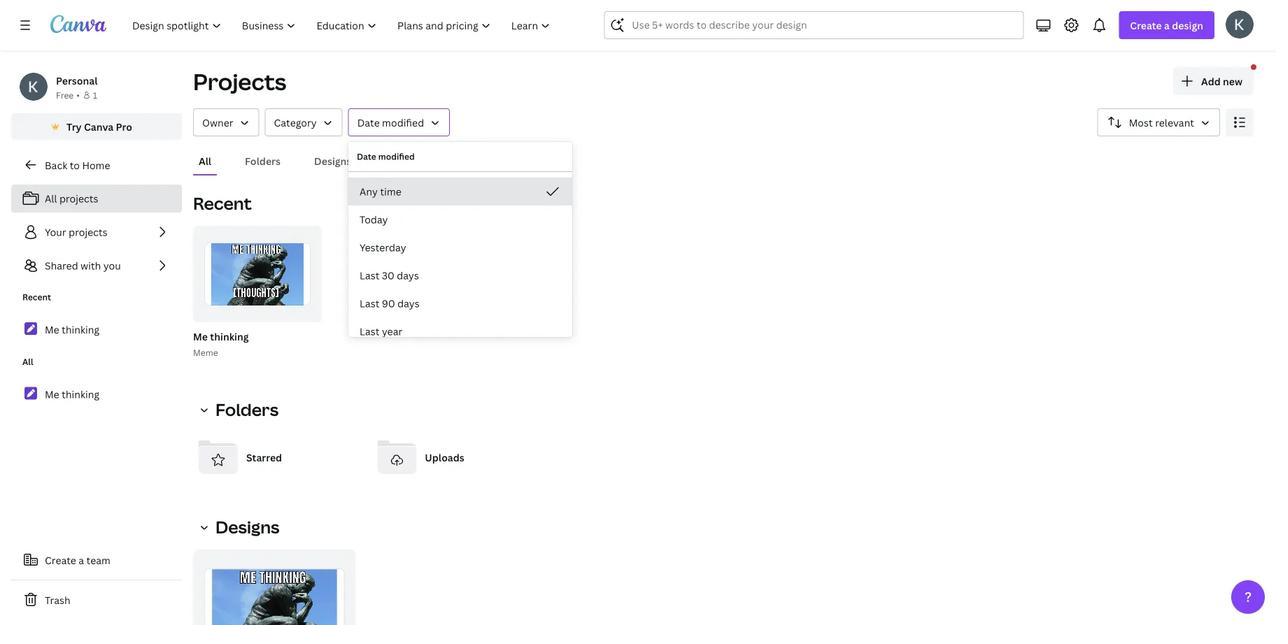 Task type: describe. For each thing, give the bounding box(es) containing it.
try canva pro button
[[11, 113, 182, 140]]

kendall parks image
[[1226, 10, 1254, 38]]

today button
[[348, 206, 572, 234]]

back
[[45, 158, 67, 172]]

today
[[360, 213, 388, 226]]

1
[[93, 89, 97, 101]]

back to home
[[45, 158, 110, 172]]

add new
[[1201, 75, 1243, 88]]

Search search field
[[632, 12, 996, 38]]

Date modified button
[[348, 108, 450, 136]]

starred link
[[193, 432, 361, 483]]

last 30 days option
[[348, 262, 572, 290]]

create a team button
[[11, 546, 182, 574]]

yesterday button
[[348, 234, 572, 262]]

create a design button
[[1119, 11, 1215, 39]]

last 30 days button
[[348, 262, 572, 290]]

canva
[[84, 120, 114, 133]]

last for last 90 days
[[360, 297, 380, 310]]

2 date from the top
[[357, 151, 376, 162]]

Category button
[[265, 108, 343, 136]]

folders button
[[193, 396, 287, 424]]

personal
[[56, 74, 98, 87]]

shared with you
[[45, 259, 121, 273]]

free •
[[56, 89, 80, 101]]

30
[[382, 269, 394, 282]]

designs button
[[309, 148, 357, 174]]

add new button
[[1173, 67, 1254, 95]]

designs inside dropdown button
[[216, 516, 279, 539]]

back to home link
[[11, 151, 182, 179]]

all for all projects
[[45, 192, 57, 205]]

your projects link
[[11, 218, 182, 246]]

your
[[45, 226, 66, 239]]

most relevant
[[1129, 116, 1194, 129]]

folders inside folders dropdown button
[[216, 398, 279, 421]]

relevant
[[1155, 116, 1194, 129]]

images
[[385, 154, 419, 168]]

1 horizontal spatial recent
[[193, 192, 252, 215]]

90
[[382, 297, 395, 310]]

any
[[360, 185, 378, 198]]

top level navigation element
[[123, 11, 562, 39]]

category
[[274, 116, 317, 129]]

Owner button
[[193, 108, 259, 136]]

uploads link
[[372, 432, 539, 483]]

me thinking meme
[[193, 330, 249, 358]]

to
[[70, 158, 80, 172]]

design
[[1172, 19, 1203, 32]]

list containing all projects
[[11, 185, 182, 280]]

projects for all projects
[[59, 192, 98, 205]]

all for all button
[[199, 154, 211, 168]]

create a design
[[1130, 19, 1203, 32]]

date modified inside date modified button
[[357, 116, 424, 129]]

meme
[[193, 347, 218, 358]]

last year
[[360, 325, 403, 338]]

a for team
[[79, 554, 84, 567]]

uploads
[[425, 451, 464, 464]]

projects for your projects
[[69, 226, 107, 239]]

designs button
[[193, 514, 288, 542]]

home
[[82, 158, 110, 172]]

thinking for first "me thinking" link
[[62, 323, 99, 336]]

pro
[[116, 120, 132, 133]]

2 date modified from the top
[[357, 151, 415, 162]]

1 me thinking from the top
[[45, 323, 99, 336]]

last year option
[[348, 318, 572, 346]]

folders button
[[239, 148, 286, 174]]

days for last 30 days
[[397, 269, 419, 282]]

designs inside button
[[314, 154, 351, 168]]

projects
[[193, 66, 286, 97]]

days for last 90 days
[[398, 297, 420, 310]]

most
[[1129, 116, 1153, 129]]



Task type: locate. For each thing, give the bounding box(es) containing it.
folders inside folders button
[[245, 154, 281, 168]]

0 vertical spatial a
[[1164, 19, 1170, 32]]

folders
[[245, 154, 281, 168], [216, 398, 279, 421]]

1 me thinking link from the top
[[11, 315, 182, 345]]

me thinking
[[45, 323, 99, 336], [45, 388, 99, 401]]

0 vertical spatial designs
[[314, 154, 351, 168]]

trash
[[45, 594, 70, 607]]

all button
[[193, 148, 217, 174]]

year
[[382, 325, 403, 338]]

date modified
[[357, 116, 424, 129], [357, 151, 415, 162]]

date modified up images button
[[357, 116, 424, 129]]

last 90 days option
[[348, 290, 572, 318]]

shared
[[45, 259, 78, 273]]

0 vertical spatial folders
[[245, 154, 281, 168]]

any time button
[[348, 178, 572, 206]]

you
[[103, 259, 121, 273]]

all inside button
[[199, 154, 211, 168]]

1 date modified from the top
[[357, 116, 424, 129]]

images button
[[379, 148, 424, 174]]

designs
[[314, 154, 351, 168], [216, 516, 279, 539]]

last left 'year'
[[360, 325, 380, 338]]

1 vertical spatial date modified
[[357, 151, 415, 162]]

0 vertical spatial days
[[397, 269, 419, 282]]

0 vertical spatial create
[[1130, 19, 1162, 32]]

1 vertical spatial me thinking
[[45, 388, 99, 401]]

last for last year
[[360, 325, 380, 338]]

all inside list
[[45, 192, 57, 205]]

1 vertical spatial all
[[45, 192, 57, 205]]

last left 30
[[360, 269, 380, 282]]

all projects
[[45, 192, 98, 205]]

1 horizontal spatial designs
[[314, 154, 351, 168]]

thinking for first "me thinking" link from the bottom
[[62, 388, 99, 401]]

0 vertical spatial me thinking link
[[11, 315, 182, 345]]

me thinking button
[[193, 328, 249, 346]]

a
[[1164, 19, 1170, 32], [79, 554, 84, 567]]

0 vertical spatial date modified
[[357, 116, 424, 129]]

1 horizontal spatial a
[[1164, 19, 1170, 32]]

1 last from the top
[[360, 269, 380, 282]]

all projects link
[[11, 185, 182, 213]]

modified down date modified button
[[378, 151, 415, 162]]

projects
[[59, 192, 98, 205], [69, 226, 107, 239]]

date up images button
[[357, 116, 380, 129]]

Sort by button
[[1098, 108, 1220, 136]]

2 horizontal spatial all
[[199, 154, 211, 168]]

me thinking link
[[11, 315, 182, 345], [11, 380, 182, 409]]

1 vertical spatial a
[[79, 554, 84, 567]]

a for design
[[1164, 19, 1170, 32]]

2 me thinking from the top
[[45, 388, 99, 401]]

me
[[45, 323, 59, 336], [193, 330, 208, 343], [45, 388, 59, 401]]

trash link
[[11, 586, 182, 614]]

projects down the "back to home" in the left of the page
[[59, 192, 98, 205]]

me inside me thinking meme
[[193, 330, 208, 343]]

any time
[[360, 185, 401, 198]]

days
[[397, 269, 419, 282], [398, 297, 420, 310]]

shared with you link
[[11, 252, 182, 280]]

yesterday
[[360, 241, 406, 254]]

0 horizontal spatial create
[[45, 554, 76, 567]]

create inside "dropdown button"
[[1130, 19, 1162, 32]]

0 vertical spatial projects
[[59, 192, 98, 205]]

last 90 days button
[[348, 290, 572, 318]]

last 30 days
[[360, 269, 419, 282]]

owner
[[202, 116, 233, 129]]

2 last from the top
[[360, 297, 380, 310]]

1 vertical spatial recent
[[22, 291, 51, 303]]

list
[[11, 185, 182, 280]]

a left design
[[1164, 19, 1170, 32]]

last for last 30 days
[[360, 269, 380, 282]]

recent
[[193, 192, 252, 215], [22, 291, 51, 303]]

0 vertical spatial recent
[[193, 192, 252, 215]]

create a team
[[45, 554, 110, 567]]

1 vertical spatial date
[[357, 151, 376, 162]]

0 horizontal spatial recent
[[22, 291, 51, 303]]

1 vertical spatial designs
[[216, 516, 279, 539]]

0 vertical spatial me thinking
[[45, 323, 99, 336]]

last left "90"
[[360, 297, 380, 310]]

last
[[360, 269, 380, 282], [360, 297, 380, 310], [360, 325, 380, 338]]

1 vertical spatial last
[[360, 297, 380, 310]]

1 vertical spatial me thinking link
[[11, 380, 182, 409]]

create for create a design
[[1130, 19, 1162, 32]]

1 vertical spatial create
[[45, 554, 76, 567]]

0 horizontal spatial a
[[79, 554, 84, 567]]

yesterday option
[[348, 234, 572, 262]]

modified up images button
[[382, 116, 424, 129]]

1 horizontal spatial create
[[1130, 19, 1162, 32]]

any time option
[[348, 178, 572, 206]]

0 vertical spatial date
[[357, 116, 380, 129]]

thinking
[[62, 323, 99, 336], [210, 330, 249, 343], [62, 388, 99, 401]]

modified inside button
[[382, 116, 424, 129]]

1 date from the top
[[357, 116, 380, 129]]

create left team at the left bottom
[[45, 554, 76, 567]]

new
[[1223, 75, 1243, 88]]

folders down category
[[245, 154, 281, 168]]

try
[[67, 120, 82, 133]]

None search field
[[604, 11, 1024, 39]]

1 vertical spatial modified
[[378, 151, 415, 162]]

1 vertical spatial projects
[[69, 226, 107, 239]]

3 last from the top
[[360, 325, 380, 338]]

projects right "your" on the top left of the page
[[69, 226, 107, 239]]

create inside button
[[45, 554, 76, 567]]

starred
[[246, 451, 282, 464]]

thinking inside me thinking meme
[[210, 330, 249, 343]]

recent down all button
[[193, 192, 252, 215]]

2 vertical spatial all
[[22, 356, 33, 368]]

2 me thinking link from the top
[[11, 380, 182, 409]]

1 horizontal spatial all
[[45, 192, 57, 205]]

with
[[81, 259, 101, 273]]

try canva pro
[[67, 120, 132, 133]]

date
[[357, 116, 380, 129], [357, 151, 376, 162]]

0 vertical spatial modified
[[382, 116, 424, 129]]

0 vertical spatial all
[[199, 154, 211, 168]]

1 vertical spatial folders
[[216, 398, 279, 421]]

date inside button
[[357, 116, 380, 129]]

today option
[[348, 206, 572, 234]]

list box containing any time
[[348, 178, 572, 346]]

create left design
[[1130, 19, 1162, 32]]

date modified up time
[[357, 151, 415, 162]]

recent down shared
[[22, 291, 51, 303]]

free
[[56, 89, 74, 101]]

last year button
[[348, 318, 572, 346]]

2 vertical spatial last
[[360, 325, 380, 338]]

team
[[86, 554, 110, 567]]

a inside create a design "dropdown button"
[[1164, 19, 1170, 32]]

0 horizontal spatial all
[[22, 356, 33, 368]]

•
[[76, 89, 80, 101]]

0 horizontal spatial designs
[[216, 516, 279, 539]]

all
[[199, 154, 211, 168], [45, 192, 57, 205], [22, 356, 33, 368]]

create
[[1130, 19, 1162, 32], [45, 554, 76, 567]]

days right "90"
[[398, 297, 420, 310]]

a left team at the left bottom
[[79, 554, 84, 567]]

date up any on the top left
[[357, 151, 376, 162]]

a inside create a team button
[[79, 554, 84, 567]]

list box
[[348, 178, 572, 346]]

1 vertical spatial days
[[398, 297, 420, 310]]

your projects
[[45, 226, 107, 239]]

create for create a team
[[45, 554, 76, 567]]

0 vertical spatial last
[[360, 269, 380, 282]]

last 90 days
[[360, 297, 420, 310]]

folders up starred
[[216, 398, 279, 421]]

add
[[1201, 75, 1221, 88]]

days right 30
[[397, 269, 419, 282]]

time
[[380, 185, 401, 198]]

modified
[[382, 116, 424, 129], [378, 151, 415, 162]]



Task type: vqa. For each thing, say whether or not it's contained in the screenshot.
"Button"
no



